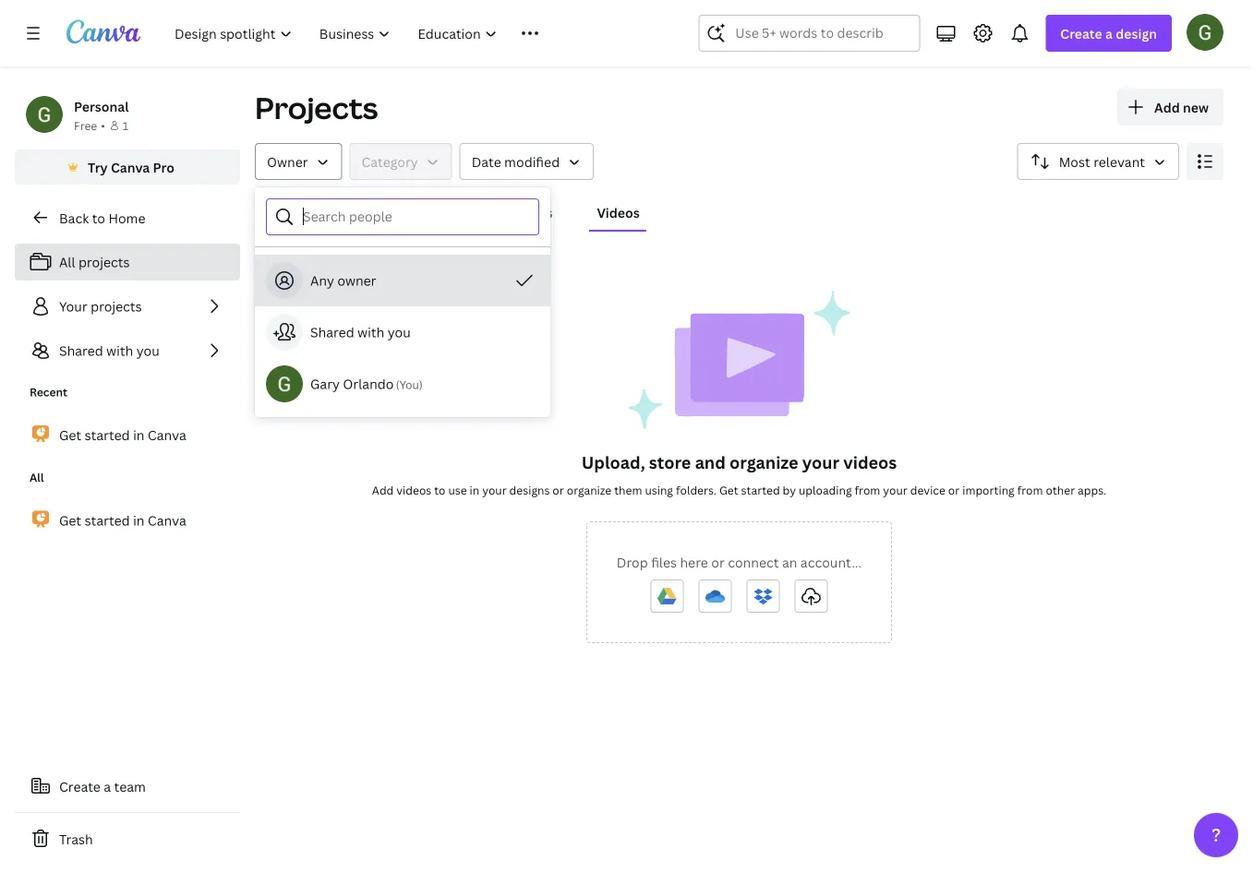 Task type: vqa. For each thing, say whether or not it's contained in the screenshot.
FLOW
no



Task type: describe. For each thing, give the bounding box(es) containing it.
back
[[59, 209, 89, 227]]

2 vertical spatial canva
[[148, 512, 186, 529]]

store
[[649, 451, 691, 474]]

account...
[[800, 554, 862, 571]]

1 from from the left
[[855, 482, 880, 498]]

here
[[680, 554, 708, 571]]

0 horizontal spatial your
[[482, 482, 507, 498]]

in inside 'upload, store and organize your videos add videos to use in your designs or organize them using folders. get started by uploading from your device or importing from other apps.'
[[470, 482, 479, 498]]

add new
[[1154, 98, 1209, 116]]

all for all button
[[262, 204, 279, 221]]

list box containing any owner
[[255, 255, 550, 410]]

team
[[114, 778, 146, 796]]

trash link
[[15, 821, 240, 858]]

images button
[[501, 195, 560, 230]]

you for 'shared with you' link
[[136, 342, 160, 360]]

shared with you link
[[15, 332, 240, 369]]

all for all projects
[[59, 253, 75, 271]]

files
[[651, 554, 677, 571]]

in for 1st get started in canva link
[[133, 426, 145, 444]]

Sort by button
[[1017, 143, 1179, 180]]

all projects
[[59, 253, 130, 271]]

most
[[1059, 153, 1090, 170]]

an
[[782, 554, 797, 571]]

2 horizontal spatial or
[[948, 482, 960, 498]]

you
[[399, 377, 419, 392]]

and
[[695, 451, 726, 474]]

designs
[[509, 482, 550, 498]]

Search search field
[[735, 16, 883, 51]]

Search people search field
[[303, 199, 527, 235]]

using
[[645, 482, 673, 498]]

you for shared with you button
[[388, 324, 411, 341]]

add inside dropdown button
[[1154, 98, 1180, 116]]

projects for your projects
[[91, 298, 142, 315]]

any owner
[[310, 272, 376, 289]]

device
[[910, 482, 945, 498]]

date
[[472, 153, 501, 170]]

0 horizontal spatial all
[[30, 470, 44, 485]]

)
[[419, 377, 423, 392]]

trash
[[59, 831, 93, 848]]

free
[[74, 118, 97, 133]]

personal
[[74, 97, 129, 115]]

started for 1st get started in canva link
[[85, 426, 130, 444]]

try canva pro
[[88, 158, 174, 176]]

with for 'shared with you' link
[[106, 342, 133, 360]]

1 horizontal spatial or
[[711, 554, 725, 571]]

create a team
[[59, 778, 146, 796]]

in for first get started in canva link from the bottom
[[133, 512, 145, 529]]

started inside 'upload, store and organize your videos add videos to use in your designs or organize them using folders. get started by uploading from your device or importing from other apps.'
[[741, 482, 780, 498]]

shared with you for 'shared with you' link
[[59, 342, 160, 360]]

your
[[59, 298, 87, 315]]

2 get started in canva link from the top
[[15, 501, 240, 540]]

back to home link
[[15, 199, 240, 236]]

orlando
[[343, 375, 394, 393]]

create for create a design
[[1060, 24, 1102, 42]]

your projects
[[59, 298, 142, 315]]

1 horizontal spatial videos
[[843, 451, 897, 474]]

importing
[[962, 482, 1015, 498]]

designs button
[[407, 195, 471, 230]]

try
[[88, 158, 108, 176]]

folders.
[[676, 482, 717, 498]]

any owner option
[[255, 255, 550, 307]]

Date modified button
[[460, 143, 594, 180]]

Owner button
[[255, 143, 342, 180]]

1 horizontal spatial organize
[[730, 451, 798, 474]]

videos button
[[590, 195, 647, 230]]

folders
[[323, 204, 370, 221]]

with for shared with you button
[[357, 324, 384, 341]]

create for create a team
[[59, 778, 101, 796]]

shared with you for shared with you button
[[310, 324, 411, 341]]

folders button
[[316, 195, 378, 230]]

gary orlando option
[[255, 358, 550, 410]]



Task type: locate. For each thing, give the bounding box(es) containing it.
1 vertical spatial started
[[741, 482, 780, 498]]

new
[[1183, 98, 1209, 116]]

with inside 'shared with you' link
[[106, 342, 133, 360]]

upload, store and organize your videos add videos to use in your designs or organize them using folders. get started by uploading from your device or importing from other apps.
[[372, 451, 1106, 498]]

(
[[396, 377, 399, 392]]

2 horizontal spatial your
[[883, 482, 907, 498]]

1 horizontal spatial from
[[1017, 482, 1043, 498]]

with up orlando
[[357, 324, 384, 341]]

from right uploading
[[855, 482, 880, 498]]

started for first get started in canva link from the bottom
[[85, 512, 130, 529]]

1 vertical spatial all
[[59, 253, 75, 271]]

videos
[[843, 451, 897, 474], [396, 482, 432, 498]]

1 vertical spatial add
[[372, 482, 394, 498]]

a left design
[[1105, 24, 1113, 42]]

videos
[[597, 204, 640, 221]]

1 vertical spatial get started in canva link
[[15, 501, 240, 540]]

you inside shared with you button
[[388, 324, 411, 341]]

from
[[855, 482, 880, 498], [1017, 482, 1043, 498]]

your up uploading
[[802, 451, 839, 474]]

get
[[59, 426, 81, 444], [719, 482, 738, 498], [59, 512, 81, 529]]

category
[[362, 153, 418, 170]]

all button
[[255, 195, 286, 230]]

try canva pro button
[[15, 150, 240, 185]]

create left team
[[59, 778, 101, 796]]

all inside all projects link
[[59, 253, 75, 271]]

create inside dropdown button
[[1060, 24, 1102, 42]]

1 get started in canva from the top
[[59, 426, 186, 444]]

back to home
[[59, 209, 145, 227]]

organize up by
[[730, 451, 798, 474]]

1 get started in canva link from the top
[[15, 416, 240, 455]]

list containing all projects
[[15, 244, 240, 369]]

1 horizontal spatial add
[[1154, 98, 1180, 116]]

date modified
[[472, 153, 560, 170]]

all projects link
[[15, 244, 240, 281]]

1 horizontal spatial all
[[59, 253, 75, 271]]

to inside back to home link
[[92, 209, 105, 227]]

get started in canva link
[[15, 416, 240, 455], [15, 501, 240, 540]]

your projects link
[[15, 288, 240, 325]]

0 horizontal spatial from
[[855, 482, 880, 498]]

shared inside shared with you button
[[310, 324, 354, 341]]

modified
[[504, 153, 560, 170]]

pro
[[153, 158, 174, 176]]

started
[[85, 426, 130, 444], [741, 482, 780, 498], [85, 512, 130, 529]]

all down recent on the left of the page
[[30, 470, 44, 485]]

shared with you down owner
[[310, 324, 411, 341]]

list
[[15, 244, 240, 369]]

0 vertical spatial get started in canva
[[59, 426, 186, 444]]

free •
[[74, 118, 105, 133]]

your left 'designs'
[[482, 482, 507, 498]]

1 horizontal spatial you
[[388, 324, 411, 341]]

create inside button
[[59, 778, 101, 796]]

connect
[[728, 554, 779, 571]]

0 vertical spatial to
[[92, 209, 105, 227]]

None search field
[[698, 15, 920, 52]]

1 vertical spatial organize
[[567, 482, 612, 498]]

1 horizontal spatial to
[[434, 482, 446, 498]]

0 horizontal spatial to
[[92, 209, 105, 227]]

or right device
[[948, 482, 960, 498]]

top level navigation element
[[163, 15, 654, 52], [163, 15, 654, 52]]

add inside 'upload, store and organize your videos add videos to use in your designs or organize them using folders. get started by uploading from your device or importing from other apps.'
[[372, 482, 394, 498]]

0 horizontal spatial add
[[372, 482, 394, 498]]

1 horizontal spatial with
[[357, 324, 384, 341]]

0 vertical spatial started
[[85, 426, 130, 444]]

0 vertical spatial all
[[262, 204, 279, 221]]

shared with you down your projects
[[59, 342, 160, 360]]

1 horizontal spatial shared with you
[[310, 324, 411, 341]]

list box
[[255, 255, 550, 410]]

1 vertical spatial shared
[[59, 342, 103, 360]]

1 vertical spatial create
[[59, 778, 101, 796]]

shared for 'shared with you' link
[[59, 342, 103, 360]]

you down "your projects" link
[[136, 342, 160, 360]]

shared with you
[[310, 324, 411, 341], [59, 342, 160, 360]]

Category button
[[350, 143, 452, 180]]

to
[[92, 209, 105, 227], [434, 482, 446, 498]]

1 horizontal spatial shared
[[310, 324, 354, 341]]

all down owner at the top of page
[[262, 204, 279, 221]]

0 vertical spatial create
[[1060, 24, 1102, 42]]

you inside 'shared with you' link
[[136, 342, 160, 360]]

you down any owner button
[[388, 324, 411, 341]]

0 horizontal spatial you
[[136, 342, 160, 360]]

a for team
[[104, 778, 111, 796]]

get started in canva for 1st get started in canva link
[[59, 426, 186, 444]]

0 horizontal spatial organize
[[567, 482, 612, 498]]

1 horizontal spatial create
[[1060, 24, 1102, 42]]

your
[[802, 451, 839, 474], [482, 482, 507, 498], [883, 482, 907, 498]]

apps.
[[1078, 482, 1106, 498]]

all up your
[[59, 253, 75, 271]]

videos up uploading
[[843, 451, 897, 474]]

your left device
[[883, 482, 907, 498]]

shared for shared with you button
[[310, 324, 354, 341]]

2 horizontal spatial all
[[262, 204, 279, 221]]

1 vertical spatial with
[[106, 342, 133, 360]]

shared with you inside button
[[310, 324, 411, 341]]

0 vertical spatial projects
[[78, 253, 130, 271]]

2 from from the left
[[1017, 482, 1043, 498]]

you
[[388, 324, 411, 341], [136, 342, 160, 360]]

images
[[508, 204, 553, 221]]

1 vertical spatial in
[[470, 482, 479, 498]]

0 vertical spatial add
[[1154, 98, 1180, 116]]

shared up gary
[[310, 324, 354, 341]]

2 vertical spatial get
[[59, 512, 81, 529]]

2 vertical spatial started
[[85, 512, 130, 529]]

organize down upload, on the bottom of the page
[[567, 482, 612, 498]]

gary orlando ( you )
[[310, 375, 423, 393]]

upload,
[[581, 451, 645, 474]]

1 vertical spatial get started in canva
[[59, 512, 186, 529]]

with inside shared with you button
[[357, 324, 384, 341]]

add new button
[[1117, 89, 1224, 126]]

with down "your projects" link
[[106, 342, 133, 360]]

0 vertical spatial canva
[[111, 158, 150, 176]]

drop files here or connect an account...
[[617, 554, 862, 571]]

or
[[553, 482, 564, 498], [948, 482, 960, 498], [711, 554, 725, 571]]

owner
[[337, 272, 376, 289]]

0 vertical spatial shared with you
[[310, 324, 411, 341]]

uploading
[[799, 482, 852, 498]]

projects down back to home
[[78, 253, 130, 271]]

2 vertical spatial all
[[30, 470, 44, 485]]

create left design
[[1060, 24, 1102, 42]]

to left use
[[434, 482, 446, 498]]

or right 'designs'
[[553, 482, 564, 498]]

all
[[262, 204, 279, 221], [59, 253, 75, 271], [30, 470, 44, 485]]

projects for all projects
[[78, 253, 130, 271]]

0 vertical spatial you
[[388, 324, 411, 341]]

shared down your
[[59, 342, 103, 360]]

use
[[448, 482, 467, 498]]

1 vertical spatial get
[[719, 482, 738, 498]]

a inside dropdown button
[[1105, 24, 1113, 42]]

1 horizontal spatial a
[[1105, 24, 1113, 42]]

0 vertical spatial shared
[[310, 324, 354, 341]]

get started in canva
[[59, 426, 186, 444], [59, 512, 186, 529]]

1 vertical spatial canva
[[148, 426, 186, 444]]

0 horizontal spatial shared with you
[[59, 342, 160, 360]]

them
[[614, 482, 642, 498]]

owner
[[267, 153, 308, 170]]

videos left use
[[396, 482, 432, 498]]

1
[[123, 118, 129, 133]]

add
[[1154, 98, 1180, 116], [372, 482, 394, 498]]

0 horizontal spatial a
[[104, 778, 111, 796]]

projects
[[255, 88, 378, 128]]

any owner button
[[255, 255, 550, 307]]

shared with you button
[[255, 307, 550, 358]]

a left team
[[104, 778, 111, 796]]

or right here at the bottom of page
[[711, 554, 725, 571]]

2 vertical spatial in
[[133, 512, 145, 529]]

create a design
[[1060, 24, 1157, 42]]

1 vertical spatial projects
[[91, 298, 142, 315]]

0 vertical spatial get started in canva link
[[15, 416, 240, 455]]

canva
[[111, 158, 150, 176], [148, 426, 186, 444], [148, 512, 186, 529]]

to right back
[[92, 209, 105, 227]]

any
[[310, 272, 334, 289]]

relevant
[[1093, 153, 1145, 170]]

1 vertical spatial a
[[104, 778, 111, 796]]

1 vertical spatial videos
[[396, 482, 432, 498]]

gary
[[310, 375, 340, 393]]

organize
[[730, 451, 798, 474], [567, 482, 612, 498]]

shared with you option
[[255, 307, 550, 358]]

most relevant
[[1059, 153, 1145, 170]]

create a design button
[[1046, 15, 1172, 52]]

0 vertical spatial videos
[[843, 451, 897, 474]]

0 vertical spatial get
[[59, 426, 81, 444]]

all inside all button
[[262, 204, 279, 221]]

0 horizontal spatial with
[[106, 342, 133, 360]]

shared inside 'shared with you' link
[[59, 342, 103, 360]]

in
[[133, 426, 145, 444], [470, 482, 479, 498], [133, 512, 145, 529]]

get started in canva for first get started in canva link from the bottom
[[59, 512, 186, 529]]

0 vertical spatial organize
[[730, 451, 798, 474]]

other
[[1046, 482, 1075, 498]]

•
[[101, 118, 105, 133]]

1 vertical spatial you
[[136, 342, 160, 360]]

a inside button
[[104, 778, 111, 796]]

0 vertical spatial a
[[1105, 24, 1113, 42]]

canva inside try canva pro button
[[111, 158, 150, 176]]

add left use
[[372, 482, 394, 498]]

home
[[108, 209, 145, 227]]

from left other
[[1017, 482, 1043, 498]]

1 vertical spatial to
[[434, 482, 446, 498]]

with
[[357, 324, 384, 341], [106, 342, 133, 360]]

0 horizontal spatial create
[[59, 778, 101, 796]]

a for design
[[1105, 24, 1113, 42]]

designs
[[415, 204, 464, 221]]

shared
[[310, 324, 354, 341], [59, 342, 103, 360]]

0 vertical spatial in
[[133, 426, 145, 444]]

0 horizontal spatial or
[[553, 482, 564, 498]]

0 vertical spatial with
[[357, 324, 384, 341]]

get inside 'upload, store and organize your videos add videos to use in your designs or organize them using folders. get started by uploading from your device or importing from other apps.'
[[719, 482, 738, 498]]

create
[[1060, 24, 1102, 42], [59, 778, 101, 796]]

design
[[1116, 24, 1157, 42]]

2 get started in canva from the top
[[59, 512, 186, 529]]

0 horizontal spatial videos
[[396, 482, 432, 498]]

create a team button
[[15, 768, 240, 805]]

projects right your
[[91, 298, 142, 315]]

by
[[783, 482, 796, 498]]

0 horizontal spatial shared
[[59, 342, 103, 360]]

add left new at the top of page
[[1154, 98, 1180, 116]]

recent
[[30, 385, 67, 400]]

1 horizontal spatial your
[[802, 451, 839, 474]]

1 vertical spatial shared with you
[[59, 342, 160, 360]]

gary orlando image
[[1187, 14, 1224, 51]]

to inside 'upload, store and organize your videos add videos to use in your designs or organize them using folders. get started by uploading from your device or importing from other apps.'
[[434, 482, 446, 498]]

drop
[[617, 554, 648, 571]]



